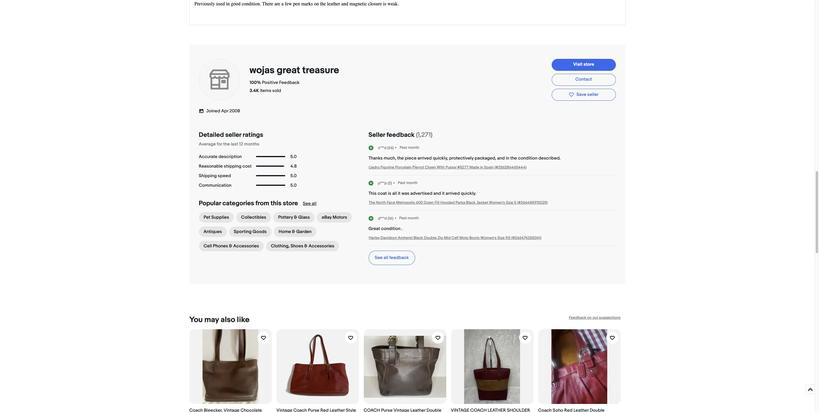 Task type: vqa. For each thing, say whether or not it's contained in the screenshot.
the Add your size
no



Task type: locate. For each thing, give the bounding box(es) containing it.
piece
[[405, 155, 417, 161]]

puppy
[[446, 165, 457, 170]]

1 horizontal spatial arrived
[[446, 191, 460, 196]]

from
[[256, 200, 269, 207]]

feedback left on
[[569, 315, 587, 320]]

past up was
[[398, 181, 406, 185]]

0 vertical spatial seller
[[588, 92, 599, 97]]

1 5.0 from the top
[[291, 154, 297, 160]]

month up piece
[[408, 145, 419, 150]]

0 horizontal spatial arrived
[[418, 155, 432, 161]]

antiques
[[204, 229, 222, 235]]

past month up was
[[398, 181, 418, 185]]

1 vertical spatial seller
[[225, 131, 241, 139]]

0 horizontal spatial size
[[498, 236, 505, 240]]

0 horizontal spatial the
[[223, 141, 230, 147]]

1 horizontal spatial black
[[466, 200, 476, 205]]

collectibles
[[241, 215, 266, 220]]

advertised
[[411, 191, 433, 196]]

seller
[[588, 92, 599, 97], [225, 131, 241, 139]]

1 horizontal spatial see
[[375, 255, 383, 261]]

0 vertical spatial 5.0
[[291, 154, 297, 160]]

1 vertical spatial in
[[480, 165, 483, 170]]

see
[[303, 201, 311, 207], [375, 255, 383, 261]]

0 horizontal spatial see
[[303, 201, 311, 207]]

0 vertical spatial see
[[303, 201, 311, 207]]

1 accessories from the left
[[233, 243, 259, 249]]

1 vertical spatial 5.0
[[291, 173, 297, 179]]

last
[[231, 141, 238, 147]]

list
[[189, 325, 626, 412]]

and
[[498, 155, 505, 161], [434, 191, 441, 196]]

supplies
[[211, 215, 229, 220]]

north
[[376, 200, 386, 205]]

1 horizontal spatial store
[[584, 62, 595, 67]]

pet supplies
[[204, 215, 229, 220]]

pierrot
[[413, 165, 424, 170]]

mid
[[444, 236, 451, 240]]

months
[[244, 141, 260, 147]]

save seller button
[[552, 89, 616, 101]]

4.8
[[291, 163, 297, 169]]

past
[[400, 145, 407, 150], [398, 181, 406, 185], [400, 216, 407, 221]]

much,
[[384, 155, 396, 161]]

past month up .
[[400, 216, 419, 221]]

women's right boots
[[481, 236, 497, 240]]

made
[[470, 165, 480, 170]]

store right visit
[[584, 62, 595, 67]]

0 vertical spatial feedback
[[279, 80, 300, 85]]

feedback down great
[[279, 80, 300, 85]]

see up glass at the bottom of page
[[303, 201, 311, 207]]

the
[[223, 141, 230, 147], [397, 155, 404, 161], [511, 155, 517, 161]]

0 vertical spatial condition
[[518, 155, 538, 161]]

ebay
[[322, 215, 332, 220]]

2 5.0 from the top
[[291, 173, 297, 179]]

reasonable
[[199, 163, 223, 169]]

1 vertical spatial month
[[407, 181, 418, 185]]

glass
[[298, 215, 310, 220]]

and up fill
[[434, 191, 441, 196]]

cell phones & accessories link
[[199, 241, 264, 251]]

joined apr 2008
[[206, 108, 240, 114]]

women's
[[489, 200, 505, 205], [481, 236, 497, 240]]

2 vertical spatial past month
[[400, 216, 419, 221]]

the up porcelain
[[397, 155, 404, 161]]

0 horizontal spatial store
[[283, 200, 298, 207]]

1 vertical spatial arrived
[[446, 191, 460, 196]]

0 vertical spatial in
[[506, 155, 510, 161]]

detailed
[[199, 131, 224, 139]]

& right shoes at the left bottom of page
[[305, 243, 308, 249]]

month
[[408, 145, 419, 150], [407, 181, 418, 185], [408, 216, 419, 221]]

condition up (#256286465444)
[[518, 155, 538, 161]]

seller for save
[[588, 92, 599, 97]]

harley
[[369, 236, 380, 240]]

month for arrived
[[408, 145, 419, 150]]

month down 600
[[408, 216, 419, 221]]

see all feedback link
[[369, 251, 415, 265]]

size left 9.5
[[498, 236, 505, 240]]

see down 'harley'
[[375, 255, 383, 261]]

past up .
[[400, 216, 407, 221]]

& right home
[[292, 229, 295, 235]]

1 horizontal spatial seller
[[588, 92, 599, 97]]

clothing,
[[271, 243, 290, 249]]

down
[[424, 200, 434, 205]]

past month up piece
[[400, 145, 419, 150]]

2 it from the left
[[442, 191, 445, 196]]

1 vertical spatial and
[[434, 191, 441, 196]]

antiques link
[[199, 227, 227, 237]]

0 vertical spatial past month
[[400, 145, 419, 150]]

1 horizontal spatial the
[[397, 155, 404, 161]]

0 horizontal spatial feedback
[[279, 80, 300, 85]]

(16)
[[388, 216, 394, 221]]

1 it from the left
[[398, 191, 401, 196]]

1 vertical spatial size
[[498, 236, 505, 240]]

this
[[369, 191, 377, 196]]

motors
[[333, 215, 347, 220]]

1 vertical spatial see
[[375, 255, 383, 261]]

clothing, shoes & accessories link
[[266, 241, 339, 251]]

& right phones
[[229, 243, 232, 249]]

quickly.
[[461, 191, 477, 196]]

arrived up hooded at the right top of page
[[446, 191, 460, 196]]

fill
[[435, 200, 440, 205]]

9.5
[[506, 236, 511, 240]]

condition up davidson
[[381, 226, 401, 232]]

accessories down sporting
[[233, 243, 259, 249]]

d***d
[[378, 216, 387, 221]]

feedback
[[387, 131, 415, 139], [390, 255, 409, 261]]

1 horizontal spatial it
[[442, 191, 445, 196]]

1 vertical spatial past
[[398, 181, 406, 185]]

1 horizontal spatial accessories
[[309, 243, 335, 249]]

& left glass at the bottom of page
[[294, 215, 297, 220]]

in for and
[[506, 155, 510, 161]]

all for see all
[[312, 201, 317, 207]]

calf
[[452, 236, 459, 240]]

1 vertical spatial past month
[[398, 181, 418, 185]]

in left spain
[[480, 165, 483, 170]]

black
[[466, 200, 476, 205], [414, 236, 423, 240]]

harley davidson amherst black double zip mid calf moto boots women's size 9.5 (#266474255041) link
[[369, 236, 542, 240]]

zip
[[438, 236, 443, 240]]

and up (#256286465444)
[[498, 155, 505, 161]]

5.0 for description
[[291, 154, 297, 160]]

seller right the save
[[588, 92, 599, 97]]

1 horizontal spatial and
[[498, 155, 505, 161]]

1 vertical spatial feedback
[[390, 255, 409, 261]]

condition
[[518, 155, 538, 161], [381, 226, 401, 232]]

feedback up (26)
[[387, 131, 415, 139]]

visit store
[[574, 62, 595, 67]]

1 vertical spatial all
[[312, 201, 317, 207]]

size left "s"
[[506, 200, 514, 205]]

1 horizontal spatial all
[[384, 255, 389, 261]]

lladro figurine porcelain pierrot clown with puppy  #5277 made in spain (#256286465444)
[[369, 165, 527, 170]]

month for it
[[407, 181, 418, 185]]

0 horizontal spatial in
[[480, 165, 483, 170]]

save seller
[[577, 92, 599, 97]]

0 vertical spatial past
[[400, 145, 407, 150]]

in up (#256286465444)
[[506, 155, 510, 161]]

it up hooded at the right top of page
[[442, 191, 445, 196]]

see all link
[[303, 201, 317, 207]]

the right for
[[223, 141, 230, 147]]

accessories
[[233, 243, 259, 249], [309, 243, 335, 249]]

0 vertical spatial black
[[466, 200, 476, 205]]

the for last
[[223, 141, 230, 147]]

0 vertical spatial feedback
[[387, 131, 415, 139]]

also
[[221, 315, 235, 325]]

see for see all
[[303, 201, 311, 207]]

black down the quickly.
[[466, 200, 476, 205]]

store up pottery & glass link
[[283, 200, 298, 207]]

was
[[402, 191, 410, 196]]

feedback on our suggestions
[[569, 315, 621, 320]]

0 horizontal spatial accessories
[[233, 243, 259, 249]]

feedback down amherst
[[390, 255, 409, 261]]

0 vertical spatial store
[[584, 62, 595, 67]]

(#266474255041)
[[512, 236, 542, 240]]

2 horizontal spatial all
[[393, 191, 397, 196]]

0 horizontal spatial black
[[414, 236, 423, 240]]

seller for detailed
[[225, 131, 241, 139]]

accessories for clothing, shoes & accessories
[[309, 243, 335, 249]]

0 vertical spatial arrived
[[418, 155, 432, 161]]

the up (#256286465444)
[[511, 155, 517, 161]]

0 horizontal spatial seller
[[225, 131, 241, 139]]

1 vertical spatial feedback
[[569, 315, 587, 320]]

seller up last
[[225, 131, 241, 139]]

0 vertical spatial month
[[408, 145, 419, 150]]

1 horizontal spatial in
[[506, 155, 510, 161]]

month up was
[[407, 181, 418, 185]]

garden
[[296, 229, 312, 235]]

1 horizontal spatial size
[[506, 200, 514, 205]]

all
[[393, 191, 397, 196], [312, 201, 317, 207], [384, 255, 389, 261]]

0 horizontal spatial it
[[398, 191, 401, 196]]

all for see all feedback
[[384, 255, 389, 261]]

arrived up the 'clown'
[[418, 155, 432, 161]]

in
[[506, 155, 510, 161], [480, 165, 483, 170]]

lladro figurine porcelain pierrot clown with puppy  #5277 made in spain (#256286465444) link
[[369, 165, 527, 170]]

2 vertical spatial 5.0
[[291, 183, 297, 188]]

visit store link
[[552, 59, 616, 71]]

past down seller feedback (1,271)
[[400, 145, 407, 150]]

(2)
[[388, 181, 392, 186]]

jacket
[[477, 200, 488, 205]]

1 vertical spatial condition
[[381, 226, 401, 232]]

0 horizontal spatial all
[[312, 201, 317, 207]]

black left double
[[414, 236, 423, 240]]

apr
[[221, 108, 229, 114]]

2 vertical spatial all
[[384, 255, 389, 261]]

2 accessories from the left
[[309, 243, 335, 249]]

seller inside button
[[588, 92, 599, 97]]

1 vertical spatial black
[[414, 236, 423, 240]]

women's right jacket
[[489, 200, 505, 205]]

great
[[277, 64, 300, 76]]

quickly,
[[433, 155, 449, 161]]

accessories down the garden at the bottom
[[309, 243, 335, 249]]

davidson
[[381, 236, 397, 240]]

1 vertical spatial store
[[283, 200, 298, 207]]

pet
[[204, 215, 210, 220]]

it left was
[[398, 191, 401, 196]]

you
[[189, 315, 203, 325]]

wojas great treasure image
[[199, 58, 240, 100]]



Task type: describe. For each thing, give the bounding box(es) containing it.
described.
[[539, 155, 561, 161]]

cost
[[243, 163, 252, 169]]

average for the last 12 months
[[199, 141, 260, 147]]

in for made
[[480, 165, 483, 170]]

is
[[388, 191, 392, 196]]

popular
[[199, 200, 221, 207]]

wojas great treasure
[[250, 64, 339, 76]]

coat
[[378, 191, 387, 196]]

p***p (2)
[[378, 181, 392, 186]]

pottery
[[278, 215, 293, 220]]

past month for it
[[398, 181, 418, 185]]

collectibles link
[[236, 212, 271, 223]]

(1,271)
[[416, 131, 433, 139]]

contact
[[576, 77, 592, 82]]

parka
[[456, 200, 465, 205]]

face
[[387, 200, 396, 205]]

home & garden
[[279, 229, 312, 235]]

cell phones & accessories
[[204, 243, 259, 249]]

ratings
[[243, 131, 263, 139]]

0 vertical spatial all
[[393, 191, 397, 196]]

text__icon wrapper image
[[199, 108, 206, 113]]

joined
[[206, 108, 220, 114]]

.
[[402, 226, 403, 232]]

feedback inside 100% positive feedback 3.4k items sold
[[279, 80, 300, 85]]

past for piece
[[400, 145, 407, 150]]

may
[[205, 315, 219, 325]]

past for all
[[398, 181, 406, 185]]

home
[[279, 229, 291, 235]]

3.4k
[[250, 88, 259, 93]]

communication
[[199, 183, 232, 188]]

shipping
[[199, 173, 217, 179]]

seller feedback (1,271)
[[369, 131, 433, 139]]

0 horizontal spatial condition
[[381, 226, 401, 232]]

thanks much, the piece arrived quickly, protectively packaged,  and in the condition described.
[[369, 155, 561, 161]]

categories
[[223, 200, 254, 207]]

3 5.0 from the top
[[291, 183, 297, 188]]

(#256286465444)
[[495, 165, 527, 170]]

this
[[271, 200, 282, 207]]

0 vertical spatial size
[[506, 200, 514, 205]]

great
[[369, 226, 380, 232]]

you may also like
[[189, 315, 250, 325]]

(26)
[[388, 145, 394, 150]]

s***d
[[378, 145, 387, 150]]

porcelain
[[395, 165, 412, 170]]

ebay motors
[[322, 215, 347, 220]]

2 vertical spatial month
[[408, 216, 419, 221]]

shoes
[[291, 243, 304, 249]]

lladro
[[369, 165, 380, 170]]

detailed seller ratings
[[199, 131, 263, 139]]

5.0 for speed
[[291, 173, 297, 179]]

feedback inside see all feedback link
[[390, 255, 409, 261]]

clown
[[425, 165, 436, 170]]

d***d (16)
[[378, 216, 394, 221]]

accessories for cell phones & accessories
[[233, 243, 259, 249]]

2 horizontal spatial the
[[511, 155, 517, 161]]

amherst
[[398, 236, 413, 240]]

sporting goods link
[[229, 227, 272, 237]]

the for piece
[[397, 155, 404, 161]]

see for see all feedback
[[375, 255, 383, 261]]

0 vertical spatial women's
[[489, 200, 505, 205]]

shipping speed
[[199, 173, 231, 179]]

average
[[199, 141, 216, 147]]

600
[[416, 200, 423, 205]]

0 horizontal spatial and
[[434, 191, 441, 196]]

ebay motors link
[[317, 212, 352, 223]]

cell
[[204, 243, 212, 249]]

thanks
[[369, 155, 383, 161]]

p***p
[[378, 181, 387, 186]]

pottery & glass link
[[274, 212, 315, 223]]

s***d (26)
[[378, 145, 394, 150]]

1 vertical spatial women's
[[481, 236, 497, 240]]

on
[[588, 315, 592, 320]]

1 horizontal spatial condition
[[518, 155, 538, 161]]

positive
[[262, 80, 278, 85]]

2008
[[230, 108, 240, 114]]

description
[[219, 154, 242, 160]]

#5277
[[458, 165, 469, 170]]

phones
[[213, 243, 228, 249]]

100%
[[250, 80, 261, 85]]

2 vertical spatial past
[[400, 216, 407, 221]]

visit
[[574, 62, 583, 67]]

see all feedback
[[375, 255, 409, 261]]

speed
[[218, 173, 231, 179]]

1 horizontal spatial feedback
[[569, 315, 587, 320]]

reasonable shipping cost
[[199, 163, 252, 169]]

sporting
[[234, 229, 252, 235]]

double
[[424, 236, 437, 240]]

sporting goods
[[234, 229, 267, 235]]

100% positive feedback 3.4k items sold
[[250, 80, 300, 93]]

s
[[514, 200, 517, 205]]

sold
[[272, 88, 281, 93]]

great condition .
[[369, 226, 403, 232]]

popular categories from this store
[[199, 200, 298, 207]]

0 vertical spatial and
[[498, 155, 505, 161]]

pet supplies link
[[199, 212, 234, 223]]

boots
[[470, 236, 480, 240]]

pottery & glass
[[278, 215, 310, 220]]

figurine
[[381, 165, 395, 170]]

12
[[239, 141, 243, 147]]

this coat is all it was advertised and it arrived quickly.
[[369, 191, 477, 196]]

metropolis
[[396, 200, 415, 205]]

moto
[[460, 236, 469, 240]]

past month for arrived
[[400, 145, 419, 150]]



